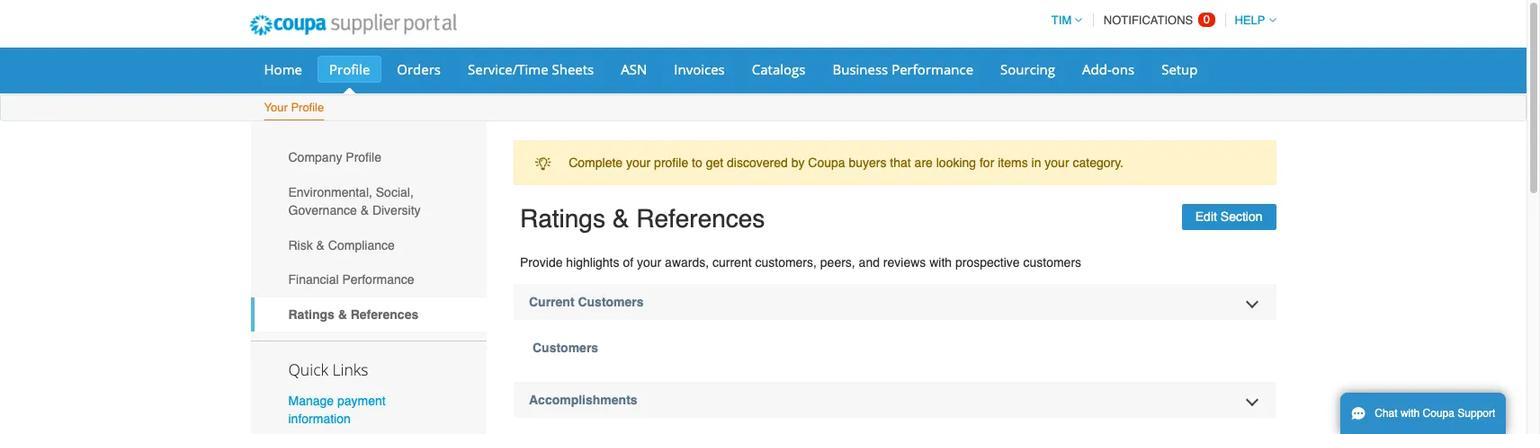 Task type: locate. For each thing, give the bounding box(es) containing it.
information
[[288, 412, 351, 426]]

your profile
[[264, 101, 324, 114]]

company
[[288, 151, 342, 165]]

profile right the your
[[291, 101, 324, 114]]

0 horizontal spatial ratings
[[288, 308, 335, 322]]

with right reviews
[[930, 256, 952, 270]]

0 vertical spatial profile
[[329, 60, 370, 78]]

& inside environmental, social, governance & diversity
[[361, 203, 369, 218]]

1 horizontal spatial performance
[[892, 60, 974, 78]]

setup
[[1162, 60, 1198, 78]]

1 horizontal spatial references
[[636, 205, 765, 233]]

company profile
[[288, 151, 382, 165]]

to
[[692, 156, 703, 170]]

0 vertical spatial customers
[[578, 295, 644, 310]]

coupa inside alert
[[809, 156, 846, 170]]

0 horizontal spatial coupa
[[809, 156, 846, 170]]

0 horizontal spatial with
[[930, 256, 952, 270]]

1 vertical spatial coupa
[[1424, 408, 1455, 420]]

1 vertical spatial performance
[[342, 273, 415, 287]]

prospective
[[956, 256, 1020, 270]]

environmental, social, governance & diversity link
[[251, 175, 487, 228]]

environmental, social, governance & diversity
[[288, 185, 421, 218]]

0 horizontal spatial references
[[351, 308, 419, 322]]

and
[[859, 256, 880, 270]]

1 horizontal spatial ratings
[[520, 205, 606, 233]]

ratings up provide
[[520, 205, 606, 233]]

0 horizontal spatial performance
[[342, 273, 415, 287]]

ratings & references link
[[251, 298, 487, 332]]

customers
[[578, 295, 644, 310], [533, 341, 599, 356]]

coupa inside button
[[1424, 408, 1455, 420]]

for
[[980, 156, 995, 170]]

highlights
[[566, 256, 620, 270]]

references down financial performance link
[[351, 308, 419, 322]]

ratings down the financial
[[288, 308, 335, 322]]

business performance link
[[821, 56, 986, 83]]

1 vertical spatial references
[[351, 308, 419, 322]]

profile up environmental, social, governance & diversity "link"
[[346, 151, 382, 165]]

asn link
[[610, 56, 659, 83]]

2 vertical spatial profile
[[346, 151, 382, 165]]

ratings
[[520, 205, 606, 233], [288, 308, 335, 322]]

links
[[333, 359, 368, 380]]

performance down risk & compliance link
[[342, 273, 415, 287]]

risk
[[288, 238, 313, 253]]

with
[[930, 256, 952, 270], [1401, 408, 1421, 420]]

1 horizontal spatial with
[[1401, 408, 1421, 420]]

1 vertical spatial profile
[[291, 101, 324, 114]]

& left diversity
[[361, 203, 369, 218]]

& inside risk & compliance link
[[316, 238, 325, 253]]

get
[[706, 156, 724, 170]]

in
[[1032, 156, 1042, 170]]

your
[[264, 101, 288, 114]]

profile down coupa supplier portal image
[[329, 60, 370, 78]]

performance
[[892, 60, 974, 78], [342, 273, 415, 287]]

coupa left the support
[[1424, 408, 1455, 420]]

business
[[833, 60, 889, 78]]

social,
[[376, 185, 414, 200]]

your
[[626, 156, 651, 170], [1045, 156, 1070, 170], [637, 256, 662, 270]]

ratings & references down financial performance
[[288, 308, 419, 322]]

& down financial performance
[[338, 308, 347, 322]]

0 horizontal spatial ratings & references
[[288, 308, 419, 322]]

catalogs
[[752, 60, 806, 78]]

customers down the current
[[533, 341, 599, 356]]

edit
[[1196, 210, 1218, 224]]

sourcing
[[1001, 60, 1056, 78]]

chat with coupa support button
[[1341, 393, 1507, 435]]

section
[[1221, 210, 1263, 224]]

manage
[[288, 394, 334, 408]]

1 horizontal spatial ratings & references
[[520, 205, 765, 233]]

by
[[792, 156, 805, 170]]

customers down of
[[578, 295, 644, 310]]

financial
[[288, 273, 339, 287]]

0 vertical spatial coupa
[[809, 156, 846, 170]]

references up awards,
[[636, 205, 765, 233]]

1 vertical spatial with
[[1401, 408, 1421, 420]]

looking
[[937, 156, 977, 170]]

catalogs link
[[741, 56, 818, 83]]

governance
[[288, 203, 357, 218]]

sourcing link
[[989, 56, 1068, 83]]

1 horizontal spatial coupa
[[1424, 408, 1455, 420]]

profile
[[654, 156, 689, 170]]

add-ons link
[[1071, 56, 1147, 83]]

profile for company profile
[[346, 151, 382, 165]]

complete
[[569, 156, 623, 170]]

payment
[[337, 394, 386, 408]]

profile
[[329, 60, 370, 78], [291, 101, 324, 114], [346, 151, 382, 165]]

0 vertical spatial ratings
[[520, 205, 606, 233]]

references
[[636, 205, 765, 233], [351, 308, 419, 322]]

ratings & references up of
[[520, 205, 765, 233]]

compliance
[[328, 238, 395, 253]]

sheets
[[552, 60, 594, 78]]

are
[[915, 156, 933, 170]]

1 vertical spatial customers
[[533, 341, 599, 356]]

complete your profile to get discovered by coupa buyers that are looking for items in your category. alert
[[514, 140, 1277, 186]]

0 vertical spatial performance
[[892, 60, 974, 78]]

invoices
[[674, 60, 725, 78]]

performance for business performance
[[892, 60, 974, 78]]

with right "chat"
[[1401, 408, 1421, 420]]

buyers
[[849, 156, 887, 170]]

orders
[[397, 60, 441, 78]]

accomplishments heading
[[514, 383, 1277, 419]]

accomplishments
[[529, 393, 638, 408]]

& right risk
[[316, 238, 325, 253]]

coupa right by
[[809, 156, 846, 170]]

performance right "business" at the top
[[892, 60, 974, 78]]

coupa
[[809, 156, 846, 170], [1424, 408, 1455, 420]]

orders link
[[386, 56, 453, 83]]

financial performance link
[[251, 263, 487, 298]]

your right of
[[637, 256, 662, 270]]

service/time sheets
[[468, 60, 594, 78]]

customers
[[1024, 256, 1082, 270]]

business performance
[[833, 60, 974, 78]]

setup link
[[1150, 56, 1210, 83]]

&
[[361, 203, 369, 218], [613, 205, 630, 233], [316, 238, 325, 253], [338, 308, 347, 322]]



Task type: describe. For each thing, give the bounding box(es) containing it.
home
[[264, 60, 302, 78]]

performance for financial performance
[[342, 273, 415, 287]]

customers,
[[756, 256, 817, 270]]

ons
[[1112, 60, 1135, 78]]

manage payment information link
[[288, 394, 386, 426]]

add-ons
[[1083, 60, 1135, 78]]

& up of
[[613, 205, 630, 233]]

provide highlights of your awards, current customers, peers, and reviews with prospective customers
[[520, 256, 1082, 270]]

edit section link
[[1182, 205, 1277, 230]]

profile link
[[318, 56, 382, 83]]

your right in
[[1045, 156, 1070, 170]]

invoices link
[[663, 56, 737, 83]]

risk & compliance
[[288, 238, 395, 253]]

peers,
[[821, 256, 856, 270]]

current
[[713, 256, 752, 270]]

current
[[529, 295, 575, 310]]

with inside button
[[1401, 408, 1421, 420]]

financial performance
[[288, 273, 415, 287]]

home link
[[252, 56, 314, 83]]

manage payment information
[[288, 394, 386, 426]]

profile for your profile
[[291, 101, 324, 114]]

items
[[998, 156, 1028, 170]]

customers inside dropdown button
[[578, 295, 644, 310]]

quick links
[[288, 359, 368, 380]]

category.
[[1073, 156, 1124, 170]]

0 vertical spatial ratings & references
[[520, 205, 765, 233]]

discovered
[[727, 156, 788, 170]]

1 vertical spatial ratings
[[288, 308, 335, 322]]

current customers heading
[[514, 284, 1277, 320]]

0 vertical spatial references
[[636, 205, 765, 233]]

& inside ratings & references link
[[338, 308, 347, 322]]

your left profile
[[626, 156, 651, 170]]

edit section
[[1196, 210, 1263, 224]]

0 vertical spatial with
[[930, 256, 952, 270]]

awards,
[[665, 256, 709, 270]]

reviews
[[884, 256, 926, 270]]

complete your profile to get discovered by coupa buyers that are looking for items in your category.
[[569, 156, 1124, 170]]

of
[[623, 256, 634, 270]]

provide
[[520, 256, 563, 270]]

risk & compliance link
[[251, 228, 487, 263]]

accomplishments button
[[514, 383, 1277, 419]]

chat
[[1376, 408, 1398, 420]]

current customers
[[529, 295, 644, 310]]

environmental,
[[288, 185, 373, 200]]

quick
[[288, 359, 328, 380]]

that
[[890, 156, 912, 170]]

asn
[[621, 60, 647, 78]]

service/time
[[468, 60, 549, 78]]

your profile link
[[263, 97, 325, 121]]

current customers button
[[514, 284, 1277, 320]]

company profile link
[[251, 140, 487, 175]]

service/time sheets link
[[456, 56, 606, 83]]

add-
[[1083, 60, 1112, 78]]

support
[[1458, 408, 1496, 420]]

chat with coupa support
[[1376, 408, 1496, 420]]

1 vertical spatial ratings & references
[[288, 308, 419, 322]]

diversity
[[373, 203, 421, 218]]

coupa supplier portal image
[[237, 3, 469, 48]]



Task type: vqa. For each thing, say whether or not it's contained in the screenshot.
topmost the Payments
no



